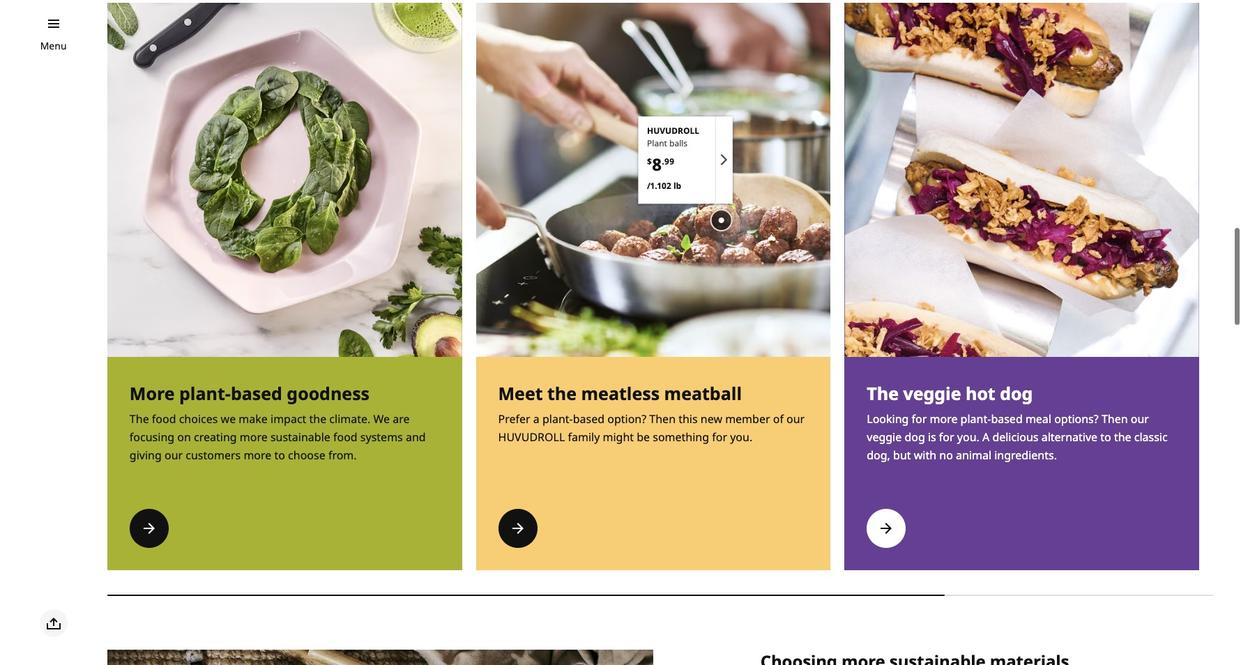 Task type: locate. For each thing, give the bounding box(es) containing it.
2 vertical spatial the
[[1114, 430, 1132, 445]]

the up looking
[[867, 382, 899, 406]]

plant- up "a"
[[961, 412, 991, 427]]

our inside 'more plant-based goodness the food choices we make impact the climate. we are focusing on creating more sustainable food systems and giving our customers more to choose from.'
[[165, 448, 183, 463]]

1 vertical spatial the
[[130, 412, 149, 427]]

plant-
[[179, 382, 231, 406], [543, 412, 573, 427], [961, 412, 991, 427]]

new
[[701, 412, 723, 427]]

0 horizontal spatial food
[[152, 412, 176, 427]]

1 horizontal spatial our
[[787, 412, 805, 427]]

based up make
[[231, 382, 282, 406]]

1 horizontal spatial then
[[1102, 412, 1128, 427]]

0 vertical spatial huvudroll
[[647, 125, 700, 137]]

list
[[107, 0, 1241, 606]]

scrollbar
[[107, 588, 1213, 604]]

goodness
[[287, 382, 370, 406]]

0 vertical spatial food
[[152, 412, 176, 427]]

is
[[928, 430, 936, 445]]

looking
[[867, 412, 909, 427]]

0 horizontal spatial the
[[130, 412, 149, 427]]

no
[[940, 448, 953, 463]]

1 horizontal spatial veggie
[[903, 382, 961, 406]]

0 horizontal spatial plant-
[[179, 382, 231, 406]]

1 horizontal spatial for
[[912, 412, 927, 427]]

0 vertical spatial veggie
[[903, 382, 961, 406]]

1 horizontal spatial you.
[[957, 430, 980, 445]]

you. inside the veggie hot dog looking for more plant-based meal options? then our veggie dog is for you. a delicious alternative to the classic dog, but with no animal ingredients.
[[957, 430, 980, 445]]

1 vertical spatial dog
[[905, 430, 925, 445]]

0 horizontal spatial huvudroll
[[498, 430, 565, 445]]

1 horizontal spatial huvudroll
[[647, 125, 700, 137]]

based up family
[[573, 412, 605, 427]]

1 vertical spatial veggie
[[867, 430, 902, 445]]

food up focusing
[[152, 412, 176, 427]]

to right alternative
[[1101, 430, 1111, 445]]

the right meet
[[547, 382, 577, 406]]

food up from. at the left
[[333, 430, 358, 445]]

we
[[373, 412, 390, 427]]

our down on
[[165, 448, 183, 463]]

1 horizontal spatial the
[[867, 382, 899, 406]]

to
[[1101, 430, 1111, 445], [274, 448, 285, 463]]

8 tooltip
[[639, 117, 733, 204]]

based inside 'more plant-based goodness the food choices we make impact the climate. we are focusing on creating more sustainable food systems and giving our customers more to choose from.'
[[231, 382, 282, 406]]

make
[[239, 412, 268, 427]]

choices
[[179, 412, 218, 427]]

we
[[221, 412, 236, 427]]

for down new
[[712, 430, 727, 445]]

2 then from the left
[[1102, 412, 1128, 427]]

1 vertical spatial huvudroll
[[498, 430, 565, 445]]

more
[[930, 412, 958, 427], [240, 430, 268, 445], [244, 448, 272, 463]]

0 horizontal spatial to
[[274, 448, 285, 463]]

2 horizontal spatial the
[[1114, 430, 1132, 445]]

1 horizontal spatial to
[[1101, 430, 1111, 445]]

then
[[650, 412, 676, 427], [1102, 412, 1128, 427]]

the
[[867, 382, 899, 406], [130, 412, 149, 427]]

based up delicious on the right bottom of the page
[[991, 412, 1023, 427]]

food
[[152, 412, 176, 427], [333, 430, 358, 445]]

dog
[[1000, 382, 1033, 406], [905, 430, 925, 445]]

dog left is
[[905, 430, 925, 445]]

choose
[[288, 448, 326, 463]]

0 horizontal spatial then
[[650, 412, 676, 427]]

then left the this
[[650, 412, 676, 427]]

dog up meal at the bottom right of page
[[1000, 382, 1033, 406]]

menu
[[40, 39, 67, 52]]

dog,
[[867, 448, 891, 463]]

plant- right a
[[543, 412, 573, 427]]

1 horizontal spatial based
[[573, 412, 605, 427]]

1 then from the left
[[650, 412, 676, 427]]

our
[[787, 412, 805, 427], [1131, 412, 1149, 427], [165, 448, 183, 463]]

1 vertical spatial to
[[274, 448, 285, 463]]

2 vertical spatial more
[[244, 448, 272, 463]]

based
[[231, 382, 282, 406], [573, 412, 605, 427], [991, 412, 1023, 427]]

0 vertical spatial to
[[1101, 430, 1111, 445]]

veggie
[[903, 382, 961, 406], [867, 430, 902, 445]]

this
[[679, 412, 698, 427]]

2 horizontal spatial for
[[939, 430, 955, 445]]

0 vertical spatial the
[[867, 382, 899, 406]]

huvudroll
[[647, 125, 700, 137], [498, 430, 565, 445]]

1 vertical spatial the
[[309, 412, 327, 427]]

for right is
[[939, 430, 955, 445]]

delicious
[[993, 430, 1039, 445]]

0 horizontal spatial the
[[309, 412, 327, 427]]

1 you. from the left
[[730, 430, 753, 445]]

0 vertical spatial dog
[[1000, 382, 1033, 406]]

sustainable
[[271, 430, 330, 445]]

1 horizontal spatial the
[[547, 382, 577, 406]]

and
[[406, 430, 426, 445]]

/1.102 lb
[[647, 180, 682, 192]]

0 horizontal spatial veggie
[[867, 430, 902, 445]]

2 horizontal spatial based
[[991, 412, 1023, 427]]

the up sustainable
[[309, 412, 327, 427]]

our up classic
[[1131, 412, 1149, 427]]

1 horizontal spatial plant-
[[543, 412, 573, 427]]

0 horizontal spatial based
[[231, 382, 282, 406]]

2 you. from the left
[[957, 430, 980, 445]]

huvudroll down a
[[498, 430, 565, 445]]

list containing more plant-based goodness
[[107, 0, 1241, 606]]

the up focusing
[[130, 412, 149, 427]]

/1.102
[[647, 180, 671, 192]]

prefer
[[498, 412, 531, 427]]

member
[[725, 412, 770, 427]]

you. down member
[[730, 430, 753, 445]]

our inside meet the meatless meatball prefer a plant-based option? then this new member of our huvudroll family might be something for you.
[[787, 412, 805, 427]]

you. left "a"
[[957, 430, 980, 445]]

0 horizontal spatial you.
[[730, 430, 753, 445]]

meet the meatless meatball prefer a plant-based option? then this new member of our huvudroll family might be something for you.
[[498, 382, 805, 445]]

veggie up is
[[903, 382, 961, 406]]

0 vertical spatial the
[[547, 382, 577, 406]]

the left classic
[[1114, 430, 1132, 445]]

huvudroll up balls
[[647, 125, 700, 137]]

with
[[914, 448, 937, 463]]

plant- up choices
[[179, 382, 231, 406]]

for inside meet the meatless meatball prefer a plant-based option? then this new member of our huvudroll family might be something for you.
[[712, 430, 727, 445]]

our right of
[[787, 412, 805, 427]]

creating
[[194, 430, 237, 445]]

to left choose
[[274, 448, 285, 463]]

huvudroll inside 8 tooltip
[[647, 125, 700, 137]]

hot
[[966, 382, 996, 406]]

plant- inside the veggie hot dog looking for more plant-based meal options? then our veggie dog is for you. a delicious alternative to the classic dog, but with no animal ingredients.
[[961, 412, 991, 427]]

2 horizontal spatial our
[[1131, 412, 1149, 427]]

for right looking
[[912, 412, 927, 427]]

veggie down looking
[[867, 430, 902, 445]]

you.
[[730, 430, 753, 445], [957, 430, 980, 445]]

plant- inside 'more plant-based goodness the food choices we make impact the climate. we are focusing on creating more sustainable food systems and giving our customers more to choose from.'
[[179, 382, 231, 406]]

products shown on image element
[[639, 117, 733, 204]]

for
[[912, 412, 927, 427], [712, 430, 727, 445], [939, 430, 955, 445]]

0 horizontal spatial for
[[712, 430, 727, 445]]

then right options?
[[1102, 412, 1128, 427]]

0 vertical spatial more
[[930, 412, 958, 427]]

2 horizontal spatial plant-
[[961, 412, 991, 427]]

0 horizontal spatial our
[[165, 448, 183, 463]]

huvudroll inside meet the meatless meatball prefer a plant-based option? then this new member of our huvudroll family might be something for you.
[[498, 430, 565, 445]]

family
[[568, 430, 600, 445]]

1 horizontal spatial food
[[333, 430, 358, 445]]

the
[[547, 382, 577, 406], [309, 412, 327, 427], [1114, 430, 1132, 445]]



Task type: vqa. For each thing, say whether or not it's contained in the screenshot.
¾
no



Task type: describe. For each thing, give the bounding box(es) containing it.
meal
[[1026, 412, 1052, 427]]

balls
[[670, 138, 688, 149]]

be
[[637, 430, 650, 445]]

option?
[[608, 412, 647, 427]]

plant
[[647, 138, 667, 149]]

customers
[[186, 448, 241, 463]]

might
[[603, 430, 634, 445]]

more
[[130, 382, 175, 406]]

a pink hexagonal plate on white marble bench top. on the plate are baby spinach leaves decoratively arranged in a ring. image
[[107, 3, 462, 357]]

meatless
[[581, 382, 660, 406]]

the inside meet the meatless meatball prefer a plant-based option? then this new member of our huvudroll family might be something for you.
[[547, 382, 577, 406]]

based inside meet the meatless meatball prefer a plant-based option? then this new member of our huvudroll family might be something for you.
[[573, 412, 605, 427]]

you. inside meet the meatless meatball prefer a plant-based option? then this new member of our huvudroll family might be something for you.
[[730, 430, 753, 445]]

$
[[647, 156, 652, 168]]

$ 8 . 99
[[647, 153, 674, 176]]

99
[[664, 156, 674, 168]]

more inside the veggie hot dog looking for more plant-based meal options? then our veggie dog is for you. a delicious alternative to the classic dog, but with no animal ingredients.
[[930, 412, 958, 427]]

the inside 'more plant-based goodness the food choices we make impact the climate. we are focusing on creating more sustainable food systems and giving our customers more to choose from.'
[[130, 412, 149, 427]]

something
[[653, 430, 709, 445]]

to inside the veggie hot dog looking for more plant-based meal options? then our veggie dog is for you. a delicious alternative to the classic dog, but with no animal ingredients.
[[1101, 430, 1111, 445]]

the inside 'more plant-based goodness the food choices we make impact the climate. we are focusing on creating more sustainable food systems and giving our customers more to choose from.'
[[309, 412, 327, 427]]

two salmon farm workers dressed in heavy outdoor clothing tending a fish enclosure on a norwegian salmon farm. image
[[1213, 3, 1241, 357]]

the veggie hot dog looking for more plant-based meal options? then our veggie dog is for you. a delicious alternative to the classic dog, but with no animal ingredients.
[[867, 382, 1168, 463]]

1 horizontal spatial dog
[[1000, 382, 1033, 406]]

1 vertical spatial food
[[333, 430, 358, 445]]

ingredients.
[[995, 448, 1057, 463]]

from.
[[328, 448, 357, 463]]

based inside the veggie hot dog looking for more plant-based meal options? then our veggie dog is for you. a delicious alternative to the classic dog, but with no animal ingredients.
[[991, 412, 1023, 427]]

1 vertical spatial more
[[240, 430, 268, 445]]

on
[[177, 430, 191, 445]]

climate.
[[329, 412, 371, 427]]

impact
[[271, 412, 306, 427]]

the inside the veggie hot dog looking for more plant-based meal options? then our veggie dog is for you. a delicious alternative to the classic dog, but with no animal ingredients.
[[867, 382, 899, 406]]

huvudroll plant balls
[[647, 125, 700, 149]]

focusing
[[130, 430, 174, 445]]

our inside the veggie hot dog looking for more plant-based meal options? then our veggie dog is for you. a delicious alternative to the classic dog, but with no animal ingredients.
[[1131, 412, 1149, 427]]

alternative
[[1042, 430, 1098, 445]]

menu button
[[40, 38, 67, 54]]

.
[[662, 156, 664, 168]]

0 horizontal spatial dog
[[905, 430, 925, 445]]

a coarsely woven rug with several printed pictures plus a variety of raw materials including leaves and wool. image
[[107, 650, 653, 665]]

a
[[983, 430, 990, 445]]

three veggie hot dogs with pickled red cabbage, spicy mustard and fried onions waiting to be collected on a serving stand. image
[[845, 3, 1200, 357]]

a
[[533, 412, 540, 427]]

giving
[[130, 448, 162, 463]]

a frying pan full of meatless meatballs cooking on an induction hob whilst being stirred by a person holding a wooden spoon. image
[[476, 3, 831, 357]]

systems
[[360, 430, 403, 445]]

animal
[[956, 448, 992, 463]]

the inside the veggie hot dog looking for more plant-based meal options? then our veggie dog is for you. a delicious alternative to the classic dog, but with no animal ingredients.
[[1114, 430, 1132, 445]]

classic
[[1135, 430, 1168, 445]]

options?
[[1055, 412, 1099, 427]]

more plant-based goodness the food choices we make impact the climate. we are focusing on creating more sustainable food systems and giving our customers more to choose from.
[[130, 382, 426, 463]]

of
[[773, 412, 784, 427]]

meet
[[498, 382, 543, 406]]

to inside 'more plant-based goodness the food choices we make impact the climate. we are focusing on creating more sustainable food systems and giving our customers more to choose from.'
[[274, 448, 285, 463]]

then inside meet the meatless meatball prefer a plant-based option? then this new member of our huvudroll family might be something for you.
[[650, 412, 676, 427]]

meatball
[[664, 382, 742, 406]]

but
[[893, 448, 911, 463]]

8
[[652, 153, 662, 176]]

plant- inside meet the meatless meatball prefer a plant-based option? then this new member of our huvudroll family might be something for you.
[[543, 412, 573, 427]]

are
[[393, 412, 410, 427]]

then inside the veggie hot dog looking for more plant-based meal options? then our veggie dog is for you. a delicious alternative to the classic dog, but with no animal ingredients.
[[1102, 412, 1128, 427]]

lb
[[674, 180, 682, 192]]



